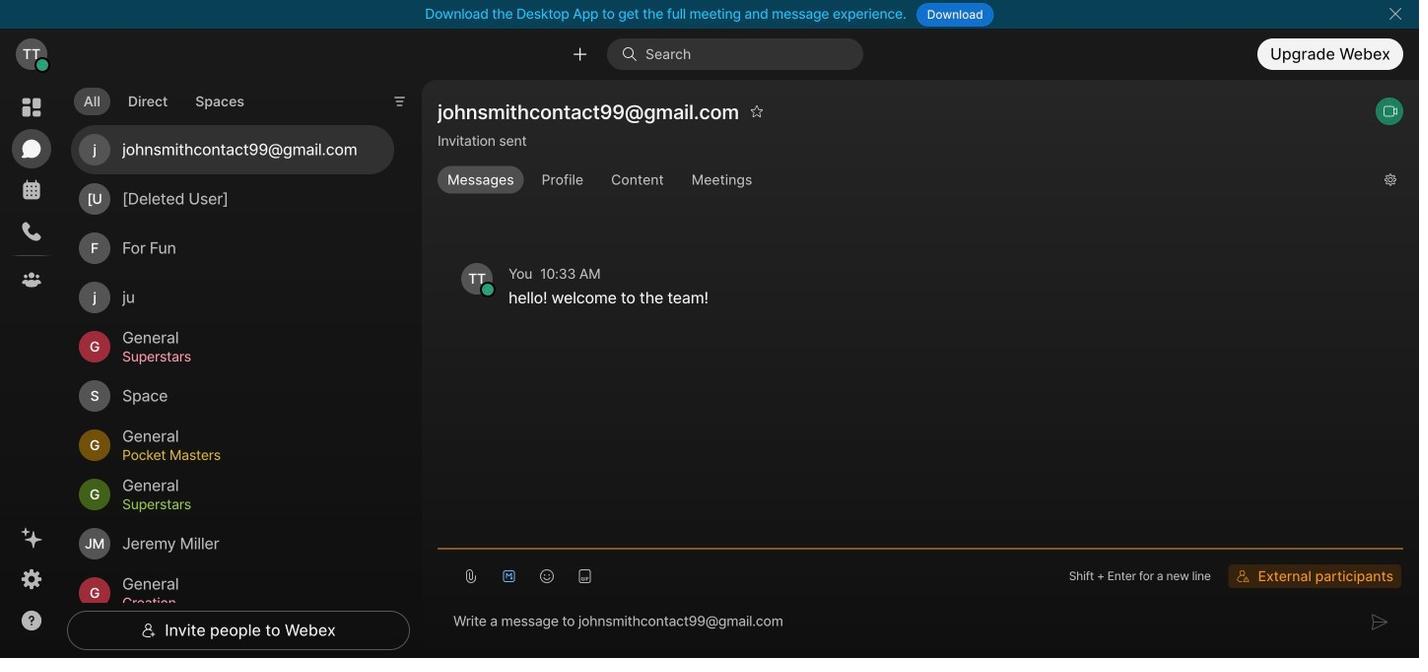 Task type: locate. For each thing, give the bounding box(es) containing it.
superstars element up jeremy miller list item
[[122, 494, 371, 516]]

help image
[[20, 609, 43, 633]]

group
[[438, 166, 1370, 194]]

space list item
[[71, 372, 394, 421]]

superstars element up the space 'list item'
[[122, 346, 371, 368]]

cancel_16 image
[[1388, 6, 1404, 22]]

1 superstars element from the top
[[122, 346, 371, 368]]

2 superstars element from the top
[[122, 494, 371, 516]]

johnsmithcontact99@gmail.com list item
[[71, 125, 394, 175]]

1 vertical spatial superstars element
[[122, 494, 371, 516]]

jeremy miller list item
[[71, 520, 394, 569]]

tab list
[[69, 76, 259, 121]]

message composer toolbar element
[[438, 550, 1404, 596]]

connect people image
[[571, 45, 590, 64]]

file attachment image
[[463, 569, 479, 585]]

markdown image
[[502, 569, 517, 585]]

emoji image
[[539, 569, 555, 585]]

wrapper image
[[622, 46, 646, 62], [36, 58, 49, 72], [481, 283, 495, 297]]

what's new image
[[20, 527, 43, 550]]

meetings image
[[20, 178, 43, 202]]

calls image
[[20, 220, 43, 244]]

2 horizontal spatial wrapper image
[[622, 46, 646, 62]]

ju list item
[[71, 273, 394, 323]]

0 vertical spatial superstars element
[[122, 346, 371, 368]]

superstars element
[[122, 346, 371, 368], [122, 494, 371, 516]]

navigation
[[0, 80, 63, 659]]

general list item
[[71, 323, 394, 372], [71, 421, 394, 470], [71, 470, 394, 520], [71, 569, 394, 618]]

pocket masters element
[[122, 445, 371, 467]]



Task type: describe. For each thing, give the bounding box(es) containing it.
add to favorites image
[[750, 96, 764, 127]]

messaging, has no new notifications image
[[20, 137, 43, 161]]

for fun list item
[[71, 224, 394, 273]]

settings image
[[20, 568, 43, 592]]

1 general list item from the top
[[71, 323, 394, 372]]

webex tab list
[[12, 88, 51, 300]]

creation element
[[122, 593, 371, 614]]

call on webex image
[[1383, 104, 1399, 119]]

4 general list item from the top
[[71, 569, 394, 618]]

view space settings image
[[1384, 164, 1398, 196]]

superstars element for 4th general list item from the bottom of the page
[[122, 346, 371, 368]]

2 general list item from the top
[[71, 421, 394, 470]]

3 general list item from the top
[[71, 470, 394, 520]]

wrapper image
[[141, 623, 157, 639]]

gifs image
[[577, 569, 593, 585]]

0 horizontal spatial wrapper image
[[36, 58, 49, 72]]

[deleted user] list item
[[71, 175, 394, 224]]

filter by image
[[392, 94, 408, 110]]

dashboard image
[[20, 96, 43, 119]]

teams, has no new notifications image
[[20, 268, 43, 292]]

superstars element for second general list item from the bottom of the page
[[122, 494, 371, 516]]

1 horizontal spatial wrapper image
[[481, 283, 495, 297]]



Task type: vqa. For each thing, say whether or not it's contained in the screenshot.
the bottommost SUPERSTARS element
yes



